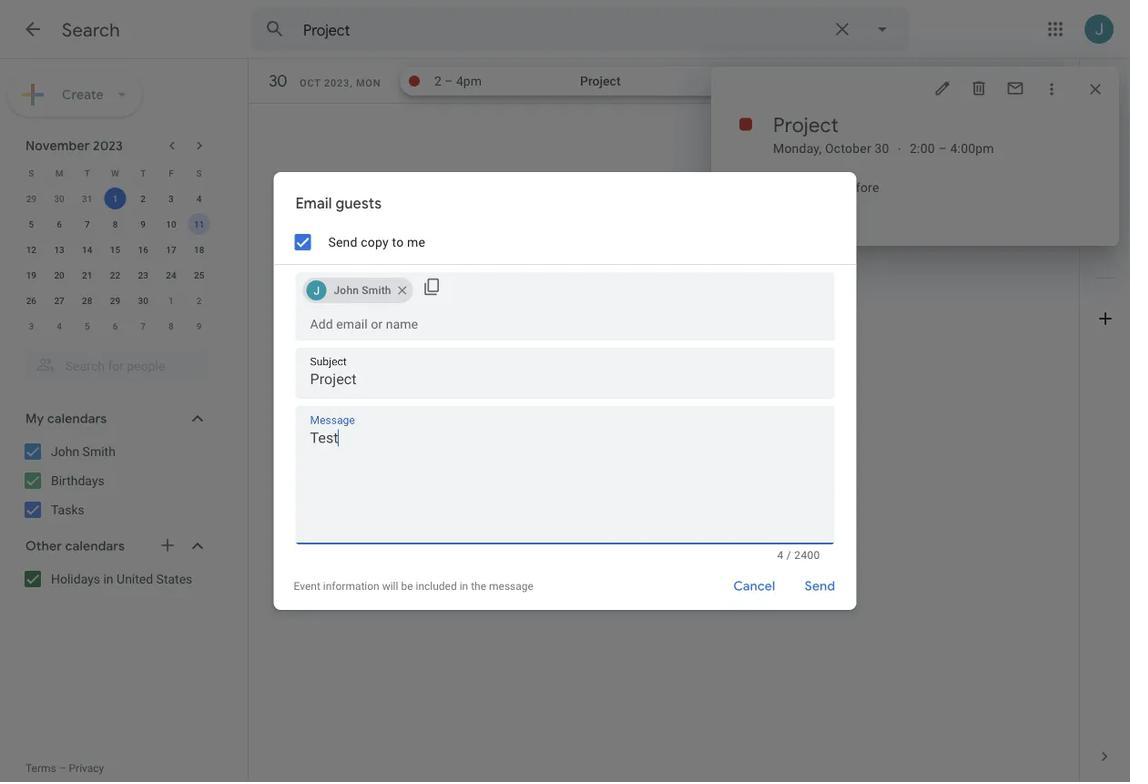 Task type: locate. For each thing, give the bounding box(es) containing it.
other
[[26, 538, 62, 555]]

tab list
[[1081, 59, 1131, 732]]

1 horizontal spatial s
[[196, 168, 202, 179]]

row down 15 element
[[17, 262, 213, 288]]

2023 for oct
[[324, 77, 350, 89]]

go back image
[[22, 18, 44, 40]]

3 up 10 'element'
[[169, 193, 174, 204]]

1 horizontal spatial 7
[[141, 321, 146, 332]]

send button
[[791, 565, 850, 609]]

send inside send button
[[805, 579, 836, 595]]

0 horizontal spatial 1
[[113, 193, 118, 204]]

– right terms link
[[59, 763, 66, 775]]

1 horizontal spatial 29
[[110, 295, 120, 306]]

,
[[350, 77, 353, 89]]

2 horizontal spatial 4
[[778, 549, 784, 562]]

0 horizontal spatial s
[[29, 168, 34, 179]]

calendars inside my calendars dropdown button
[[47, 411, 107, 427]]

30 row
[[249, 65, 1080, 107]]

row down "1, today" element
[[17, 211, 213, 237]]

4 up "11" cell
[[197, 193, 202, 204]]

1 down 24 element
[[169, 295, 174, 306]]

0 vertical spatial 29
[[26, 193, 36, 204]]

1 horizontal spatial 3
[[169, 193, 174, 204]]

4 inside email guests dialog
[[778, 549, 784, 562]]

Add email or name text field
[[310, 308, 820, 341]]

None search field
[[251, 7, 909, 51], [0, 343, 226, 383], [251, 7, 909, 51], [0, 343, 226, 383]]

9 up 16 element
[[141, 219, 146, 230]]

2 inside cell
[[435, 74, 442, 89]]

t left the f
[[140, 168, 146, 179]]

1 horizontal spatial 8
[[169, 321, 174, 332]]

0 vertical spatial 2023
[[324, 77, 350, 89]]

in
[[103, 572, 114, 587], [460, 580, 469, 593]]

project
[[580, 74, 621, 89], [774, 112, 839, 138]]

0 horizontal spatial in
[[103, 572, 114, 587]]

0 horizontal spatial project
[[580, 74, 621, 89]]

m
[[55, 168, 63, 179]]

john smith, selected option
[[303, 276, 413, 305]]

1 horizontal spatial project
[[774, 112, 839, 138]]

project monday, october 30 ⋅ 2:00 – 4:00pm
[[774, 112, 995, 156]]

/
[[787, 549, 792, 562]]

5 row from the top
[[17, 262, 213, 288]]

my calendars
[[26, 411, 107, 427]]

1 horizontal spatial 2
[[197, 295, 202, 306]]

1 vertical spatial calendars
[[65, 538, 125, 555]]

row down 29 element
[[17, 313, 213, 339]]

29
[[26, 193, 36, 204], [110, 295, 120, 306]]

1 horizontal spatial send
[[805, 579, 836, 595]]

8 down december 1 element
[[169, 321, 174, 332]]

25 element
[[188, 264, 210, 286]]

2023 inside '30' row
[[324, 77, 350, 89]]

1 vertical spatial 3
[[29, 321, 34, 332]]

3
[[169, 193, 174, 204], [29, 321, 34, 332]]

t up the october 31 element
[[85, 168, 90, 179]]

terms link
[[26, 763, 56, 775]]

4 row from the top
[[17, 237, 213, 262]]

– right '2:00'
[[939, 141, 947, 156]]

2 up "december 9" element
[[197, 295, 202, 306]]

row up "1, today" element
[[17, 160, 213, 186]]

30
[[268, 71, 286, 92], [875, 141, 890, 156], [774, 180, 788, 195], [54, 193, 64, 204], [138, 295, 148, 306]]

4 left '/'
[[778, 549, 784, 562]]

t
[[85, 168, 90, 179], [140, 168, 146, 179]]

guests
[[336, 195, 382, 213]]

1 t from the left
[[85, 168, 90, 179]]

0 horizontal spatial 4
[[57, 321, 62, 332]]

3 row from the top
[[17, 211, 213, 237]]

4 for 4 / 2400
[[778, 549, 784, 562]]

1 vertical spatial –
[[939, 141, 947, 156]]

1 vertical spatial 1
[[169, 295, 174, 306]]

row up december 6 element
[[17, 288, 213, 313]]

row containing s
[[17, 160, 213, 186]]

20 element
[[48, 264, 70, 286]]

information
[[323, 580, 380, 593]]

mon
[[356, 77, 381, 89]]

26 element
[[20, 290, 42, 312]]

29 left the "october 30" element
[[26, 193, 36, 204]]

30 down m
[[54, 193, 64, 204]]

7 down the october 31 element
[[85, 219, 90, 230]]

december 4 element
[[48, 315, 70, 337]]

4
[[197, 193, 202, 204], [57, 321, 62, 332], [778, 549, 784, 562]]

0 horizontal spatial 7
[[85, 219, 90, 230]]

row up 22 element
[[17, 237, 213, 262]]

calendars up holidays
[[65, 538, 125, 555]]

9 down december 2 element at the top left of the page
[[197, 321, 202, 332]]

0 vertical spatial –
[[445, 74, 453, 89]]

cancel button
[[726, 565, 784, 609]]

5
[[29, 219, 34, 230], [85, 321, 90, 332]]

– left 4pm
[[445, 74, 453, 89]]

2 row from the top
[[17, 186, 213, 211]]

1 horizontal spatial 2023
[[324, 77, 350, 89]]

2023 right oct
[[324, 77, 350, 89]]

2 vertical spatial 4
[[778, 549, 784, 562]]

2 for 2 – 4pm
[[435, 74, 442, 89]]

1 vertical spatial project
[[774, 112, 839, 138]]

9
[[141, 219, 146, 230], [197, 321, 202, 332]]

26
[[26, 295, 36, 306]]

calendars up john smith
[[47, 411, 107, 427]]

0 vertical spatial 3
[[169, 193, 174, 204]]

1 horizontal spatial 6
[[113, 321, 118, 332]]

11
[[194, 219, 204, 230]]

2 horizontal spatial –
[[939, 141, 947, 156]]

1 horizontal spatial t
[[140, 168, 146, 179]]

0 horizontal spatial 6
[[57, 219, 62, 230]]

8 down "1, today" element
[[113, 219, 118, 230]]

2 horizontal spatial 2
[[435, 74, 442, 89]]

1 horizontal spatial 4
[[197, 193, 202, 204]]

row containing 19
[[17, 262, 213, 288]]

selected people list box
[[296, 272, 418, 308]]

0 horizontal spatial 9
[[141, 219, 146, 230]]

0 vertical spatial 9
[[141, 219, 146, 230]]

1 down 'w' at left top
[[113, 193, 118, 204]]

3 down 26 element
[[29, 321, 34, 332]]

december 6 element
[[104, 315, 126, 337]]

1 vertical spatial send
[[805, 579, 836, 595]]

december 5 element
[[76, 315, 98, 337]]

–
[[445, 74, 453, 89], [939, 141, 947, 156], [59, 763, 66, 775]]

30 inside project monday, october 30 ⋅ 2:00 – 4:00pm
[[875, 141, 890, 156]]

30 inside row
[[268, 71, 286, 92]]

1 horizontal spatial 1
[[169, 295, 174, 306]]

None text field
[[296, 427, 835, 537]]

25
[[194, 270, 204, 281]]

s
[[29, 168, 34, 179], [196, 168, 202, 179]]

12 element
[[20, 239, 42, 261]]

minutes
[[792, 180, 839, 195]]

20
[[54, 270, 64, 281]]

states
[[156, 572, 193, 587]]

0 vertical spatial 5
[[29, 219, 34, 230]]

1 horizontal spatial –
[[445, 74, 453, 89]]

27 element
[[48, 290, 70, 312]]

0 vertical spatial 2
[[435, 74, 442, 89]]

row group containing 29
[[17, 186, 213, 339]]

2400
[[795, 549, 820, 562]]

– inside 2 – 4pm cell
[[445, 74, 453, 89]]

send down 2400
[[805, 579, 836, 595]]

30 down 23
[[138, 295, 148, 306]]

2 vertical spatial 2
[[197, 295, 202, 306]]

0 horizontal spatial t
[[85, 168, 90, 179]]

row down 'w' at left top
[[17, 186, 213, 211]]

delete event image
[[970, 79, 989, 97]]

30 left oct
[[268, 71, 286, 92]]

0 horizontal spatial send
[[328, 235, 358, 250]]

w
[[111, 168, 119, 179]]

1 vertical spatial 2
[[141, 193, 146, 204]]

1 inside 'cell'
[[113, 193, 118, 204]]

s up october 29 element on the left top of the page
[[29, 168, 34, 179]]

2 vertical spatial –
[[59, 763, 66, 775]]

13 element
[[48, 239, 70, 261]]

0 vertical spatial send
[[328, 235, 358, 250]]

1 vertical spatial 4
[[57, 321, 62, 332]]

30 element
[[132, 290, 154, 312]]

december 8 element
[[160, 315, 182, 337]]

30 left minutes
[[774, 180, 788, 195]]

row group
[[17, 186, 213, 339]]

2
[[435, 74, 442, 89], [141, 193, 146, 204], [197, 295, 202, 306]]

7
[[85, 219, 90, 230], [141, 321, 146, 332]]

search heading
[[62, 18, 120, 41]]

0 horizontal spatial 2
[[141, 193, 146, 204]]

0 horizontal spatial –
[[59, 763, 66, 775]]

oct 2023 , mon
[[300, 77, 381, 89]]

november 2023 grid
[[17, 160, 213, 339]]

november 2023
[[26, 138, 123, 154]]

row containing 12
[[17, 237, 213, 262]]

1 vertical spatial 2023
[[93, 138, 123, 154]]

december 3 element
[[20, 315, 42, 337]]

0 vertical spatial 8
[[113, 219, 118, 230]]

2 right 1 'cell'
[[141, 193, 146, 204]]

0 vertical spatial 4
[[197, 193, 202, 204]]

send left copy
[[328, 235, 358, 250]]

holidays
[[51, 572, 100, 587]]

8 inside 'element'
[[169, 321, 174, 332]]

row containing 29
[[17, 186, 213, 211]]

4:00pm
[[951, 141, 995, 156]]

email event details image
[[1007, 79, 1025, 97]]

30 for 30 link
[[268, 71, 286, 92]]

project inside project monday, october 30 ⋅ 2:00 – 4:00pm
[[774, 112, 839, 138]]

in left the the
[[460, 580, 469, 593]]

1 horizontal spatial 5
[[85, 321, 90, 332]]

6
[[57, 219, 62, 230], [113, 321, 118, 332]]

31
[[82, 193, 92, 204]]

2023 up 'w' at left top
[[93, 138, 123, 154]]

calendars for other calendars
[[65, 538, 125, 555]]

2 left 4pm
[[435, 74, 442, 89]]

7 row from the top
[[17, 313, 213, 339]]

calendars
[[47, 411, 107, 427], [65, 538, 125, 555]]

other calendars
[[26, 538, 125, 555]]

s right the f
[[196, 168, 202, 179]]

1 vertical spatial 8
[[169, 321, 174, 332]]

0 horizontal spatial 8
[[113, 219, 118, 230]]

clear search image
[[825, 11, 861, 47]]

6 down 29 element
[[113, 321, 118, 332]]

1 vertical spatial 6
[[113, 321, 118, 332]]

to
[[392, 235, 404, 250]]

2023
[[324, 77, 350, 89], [93, 138, 123, 154]]

None text field
[[310, 367, 820, 392]]

4 down 27 element
[[57, 321, 62, 332]]

event
[[294, 580, 321, 593]]

29 element
[[104, 290, 126, 312]]

row
[[17, 160, 213, 186], [17, 186, 213, 211], [17, 211, 213, 237], [17, 237, 213, 262], [17, 262, 213, 288], [17, 288, 213, 313], [17, 313, 213, 339]]

calendars for my calendars
[[47, 411, 107, 427]]

1 horizontal spatial 9
[[197, 321, 202, 332]]

2 – 4pm
[[435, 74, 482, 89]]

2 t from the left
[[140, 168, 146, 179]]

project inside '30' row
[[580, 74, 621, 89]]

1 vertical spatial 5
[[85, 321, 90, 332]]

1 vertical spatial 29
[[110, 295, 120, 306]]

1 for december 1 element
[[169, 295, 174, 306]]

5 down october 29 element on the left top of the page
[[29, 219, 34, 230]]

0 vertical spatial 7
[[85, 219, 90, 230]]

smith
[[83, 444, 116, 459]]

send
[[328, 235, 358, 250], [805, 579, 836, 595]]

my
[[26, 411, 44, 427]]

cancel
[[734, 579, 776, 595]]

21
[[82, 270, 92, 281]]

search image
[[257, 11, 293, 47]]

0 vertical spatial 1
[[113, 193, 118, 204]]

0 horizontal spatial 29
[[26, 193, 36, 204]]

1 horizontal spatial in
[[460, 580, 469, 593]]

0 horizontal spatial 3
[[29, 321, 34, 332]]

2 s from the left
[[196, 168, 202, 179]]

project button
[[580, 74, 621, 89]]

calendars inside other calendars dropdown button
[[65, 538, 125, 555]]

29 down 22 at the top left of the page
[[110, 295, 120, 306]]

8
[[113, 219, 118, 230], [169, 321, 174, 332]]

14 element
[[76, 239, 98, 261]]

0 vertical spatial project
[[580, 74, 621, 89]]

email
[[296, 195, 332, 213]]

6 down the "october 30" element
[[57, 219, 62, 230]]

6 row from the top
[[17, 288, 213, 313]]

22 element
[[104, 264, 126, 286]]

⋅
[[897, 141, 903, 156]]

5 down 28 element
[[85, 321, 90, 332]]

23 element
[[132, 264, 154, 286]]

in left united
[[103, 572, 114, 587]]

30 left ⋅
[[875, 141, 890, 156]]

0 horizontal spatial 2023
[[93, 138, 123, 154]]

october 29 element
[[20, 188, 42, 210]]

email guests
[[296, 195, 382, 213]]

terms
[[26, 763, 56, 775]]

30 for the "october 30" element
[[54, 193, 64, 204]]

my calendars button
[[4, 405, 226, 434]]

0 vertical spatial calendars
[[47, 411, 107, 427]]

1 row from the top
[[17, 160, 213, 186]]

7 down 30 element
[[141, 321, 146, 332]]

17 element
[[160, 239, 182, 261]]



Task type: describe. For each thing, give the bounding box(es) containing it.
privacy
[[69, 763, 104, 775]]

december 1 element
[[160, 290, 182, 312]]

privacy link
[[69, 763, 104, 775]]

october 31 element
[[76, 188, 98, 210]]

event information will be included in the message
[[294, 580, 534, 593]]

1 vertical spatial 7
[[141, 321, 146, 332]]

29 for 29 element
[[110, 295, 120, 306]]

21 element
[[76, 264, 98, 286]]

john
[[51, 444, 79, 459]]

16 element
[[132, 239, 154, 261]]

2023 for november
[[93, 138, 123, 154]]

2:00
[[910, 141, 936, 156]]

the
[[471, 580, 487, 593]]

copy
[[361, 235, 389, 250]]

19 element
[[20, 264, 42, 286]]

none text field inside email guests dialog
[[296, 427, 835, 537]]

in inside email guests dialog
[[460, 580, 469, 593]]

22
[[110, 270, 120, 281]]

2 – 4pm cell
[[435, 67, 580, 96]]

project for project monday, october 30 ⋅ 2:00 – 4:00pm
[[774, 112, 839, 138]]

3 inside "element"
[[29, 321, 34, 332]]

23
[[138, 270, 148, 281]]

24
[[166, 270, 176, 281]]

birthdays
[[51, 473, 105, 488]]

4 / 2400
[[778, 549, 820, 562]]

18 element
[[188, 239, 210, 261]]

united
[[117, 572, 153, 587]]

tasks
[[51, 502, 84, 518]]

monday,
[[774, 141, 822, 156]]

october
[[826, 141, 872, 156]]

october 30 element
[[48, 188, 70, 210]]

30 link
[[261, 65, 294, 97]]

15 element
[[104, 239, 126, 261]]

1 for "1, today" element
[[113, 193, 118, 204]]

12
[[26, 244, 36, 255]]

2 for december 2 element at the top left of the page
[[197, 295, 202, 306]]

30 minutes before
[[774, 180, 880, 195]]

row containing 5
[[17, 211, 213, 237]]

4pm
[[456, 74, 482, 89]]

30 for 30 element
[[138, 295, 148, 306]]

included
[[416, 580, 457, 593]]

19
[[26, 270, 36, 281]]

terms – privacy
[[26, 763, 104, 775]]

16
[[138, 244, 148, 255]]

message
[[489, 580, 534, 593]]

29 for october 29 element on the left top of the page
[[26, 193, 36, 204]]

search options image
[[865, 11, 901, 47]]

my calendars list
[[4, 437, 226, 525]]

send for send
[[805, 579, 836, 595]]

f
[[169, 168, 174, 179]]

11 element
[[188, 213, 210, 235]]

email guests dialog
[[274, 172, 857, 610]]

17
[[166, 244, 176, 255]]

14
[[82, 244, 92, 255]]

28 element
[[76, 290, 98, 312]]

28
[[82, 295, 92, 306]]

row containing 26
[[17, 288, 213, 313]]

0 vertical spatial 6
[[57, 219, 62, 230]]

send copy to me
[[328, 235, 426, 250]]

30 for 30 minutes before
[[774, 180, 788, 195]]

4 for december 4 element
[[57, 321, 62, 332]]

– inside project monday, october 30 ⋅ 2:00 – 4:00pm
[[939, 141, 947, 156]]

0 horizontal spatial 5
[[29, 219, 34, 230]]

1 cell
[[101, 186, 129, 211]]

project heading
[[774, 112, 839, 138]]

18
[[194, 244, 204, 255]]

1 vertical spatial 9
[[197, 321, 202, 332]]

holidays in united states
[[51, 572, 193, 587]]

will
[[382, 580, 399, 593]]

john smith
[[51, 444, 116, 459]]

row containing 3
[[17, 313, 213, 339]]

december 2 element
[[188, 290, 210, 312]]

10 element
[[160, 213, 182, 235]]

1 s from the left
[[29, 168, 34, 179]]

– for 4pm
[[445, 74, 453, 89]]

other calendars button
[[4, 532, 226, 561]]

november
[[26, 138, 90, 154]]

15
[[110, 244, 120, 255]]

oct
[[300, 77, 321, 89]]

27
[[54, 295, 64, 306]]

december 7 element
[[132, 315, 154, 337]]

me
[[407, 235, 426, 250]]

be
[[401, 580, 413, 593]]

send for send copy to me
[[328, 235, 358, 250]]

11 cell
[[185, 211, 213, 237]]

1, today element
[[104, 188, 126, 210]]

december 9 element
[[188, 315, 210, 337]]

– for privacy
[[59, 763, 66, 775]]

search
[[62, 18, 120, 41]]

before
[[842, 180, 880, 195]]

project for project
[[580, 74, 621, 89]]

10
[[166, 219, 176, 230]]

13
[[54, 244, 64, 255]]

24 element
[[160, 264, 182, 286]]



Task type: vqa. For each thing, say whether or not it's contained in the screenshot.
the 7:00am "option"
no



